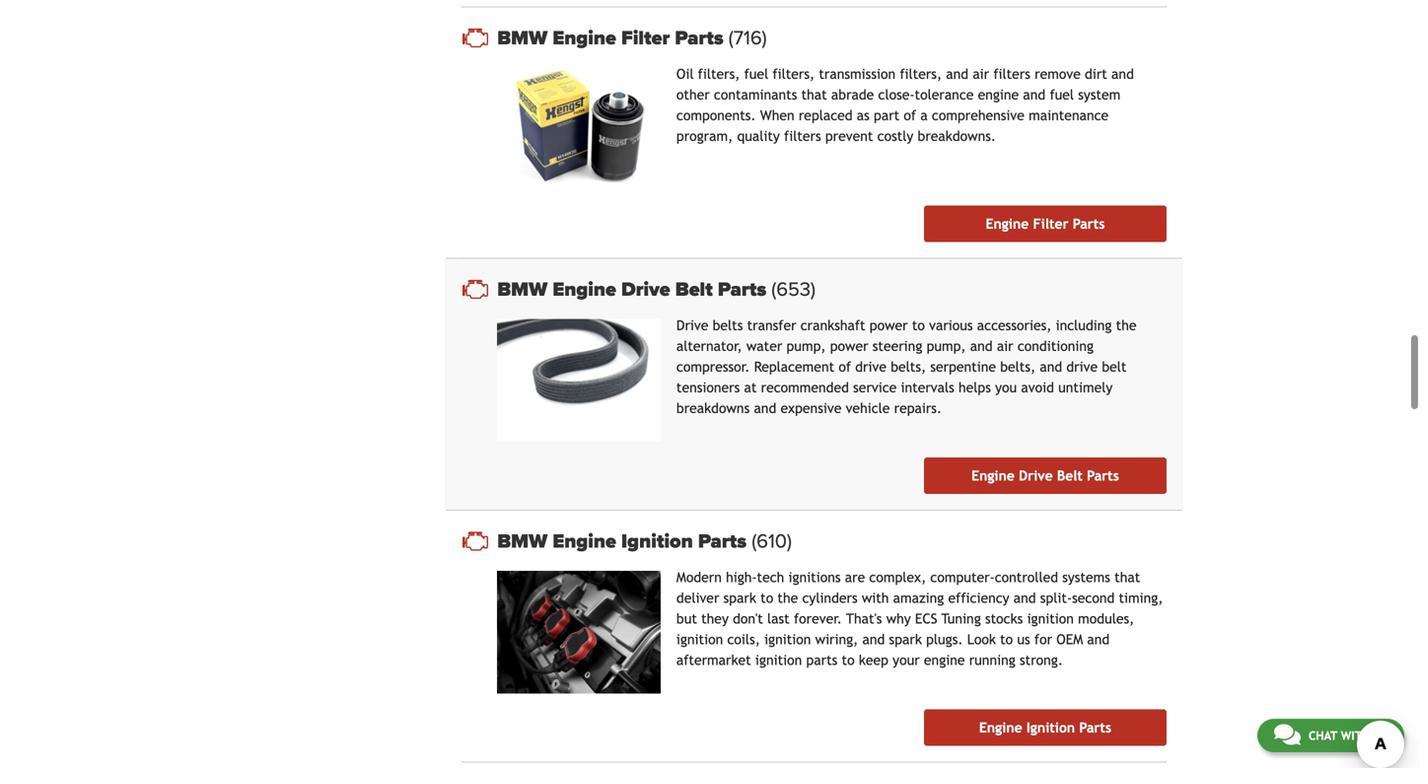 Task type: describe. For each thing, give the bounding box(es) containing it.
engine inside oil filters, fuel filters, transmission filters, and air filters remove dirt and other contaminants that abrade close-tolerance engine and fuel system components. when replaced as part of a comprehensive maintenance program, quality filters prevent costly breakdowns.
[[978, 87, 1019, 102]]

engine filter parts thumbnail image image
[[497, 67, 661, 190]]

alternator,
[[677, 339, 743, 354]]

2 belts, from the left
[[1001, 359, 1036, 375]]

components.
[[677, 107, 756, 123]]

your
[[893, 653, 920, 669]]

3 filters, from the left
[[900, 66, 942, 82]]

modern
[[677, 570, 722, 586]]

remove
[[1035, 66, 1081, 82]]

look
[[967, 632, 996, 648]]

modern high-tech ignitions are complex, computer-controlled systems that deliver spark to the cylinders with amazing efficiency and split-second timing, but they don't last forever. that's why ecs tuning stocks ignition modules, ignition coils, ignition wiring, and spark plugs. look to us for oem and aftermarket ignition parts to keep your engine running strong.
[[677, 570, 1164, 669]]

costly
[[878, 128, 914, 144]]

engine ignition parts
[[980, 720, 1112, 736]]

complex,
[[870, 570, 927, 586]]

ignition down last
[[765, 632, 811, 648]]

when
[[760, 107, 795, 123]]

ignition down coils,
[[756, 653, 802, 669]]

various
[[929, 318, 973, 334]]

for
[[1035, 632, 1053, 648]]

ignition down "but"
[[677, 632, 723, 648]]

modules,
[[1078, 611, 1135, 627]]

helps
[[959, 380, 991, 396]]

0 vertical spatial filter
[[621, 26, 670, 50]]

chat with us
[[1309, 729, 1388, 743]]

and down modules,
[[1087, 632, 1110, 648]]

bmw                                                                                    engine filter parts link
[[497, 26, 1167, 50]]

amazing
[[893, 591, 944, 606]]

of inside oil filters, fuel filters, transmission filters, and air filters remove dirt and other contaminants that abrade close-tolerance engine and fuel system components. when replaced as part of a comprehensive maintenance program, quality filters prevent costly breakdowns.
[[904, 107, 917, 123]]

avoid
[[1021, 380, 1054, 396]]

0 vertical spatial filters
[[994, 66, 1031, 82]]

why
[[887, 611, 911, 627]]

forever.
[[794, 611, 842, 627]]

ecs
[[915, 611, 938, 627]]

belt
[[1102, 359, 1127, 375]]

comments image
[[1274, 723, 1301, 747]]

untimely
[[1059, 380, 1113, 396]]

drive inside drive belts transfer crankshaft power to various accessories, including the alternator, water pump, power steering pump, and air conditioning compressor. replacement of drive belts, serpentine belts, and drive belt tensioners at recommended service intervals helps you avoid untimely breakdowns and expensive vehicle repairs.
[[677, 318, 709, 334]]

breakdowns
[[677, 401, 750, 417]]

ignitions
[[789, 570, 841, 586]]

keep
[[859, 653, 889, 669]]

us
[[1017, 632, 1031, 648]]

chat with us link
[[1258, 719, 1405, 753]]

accessories,
[[977, 318, 1052, 334]]

belts
[[713, 318, 743, 334]]

tensioners
[[677, 380, 740, 396]]

you
[[995, 380, 1017, 396]]

system
[[1078, 87, 1121, 102]]

replaced
[[799, 107, 853, 123]]

tolerance
[[915, 87, 974, 102]]

bmw for bmw                                                                                    engine ignition parts
[[497, 530, 548, 554]]

to inside drive belts transfer crankshaft power to various accessories, including the alternator, water pump, power steering pump, and air conditioning compressor. replacement of drive belts, serpentine belts, and drive belt tensioners at recommended service intervals helps you avoid untimely breakdowns and expensive vehicle repairs.
[[912, 318, 925, 334]]

efficiency
[[949, 591, 1010, 606]]

1 pump, from the left
[[787, 339, 826, 354]]

oil filters, fuel filters, transmission filters, and air filters remove dirt and other contaminants that abrade close-tolerance engine and fuel system components. when replaced as part of a comprehensive maintenance program, quality filters prevent costly breakdowns.
[[677, 66, 1134, 144]]

bmw                                                                                    engine filter parts
[[497, 26, 729, 50]]

engine drive belt parts
[[972, 468, 1119, 484]]

2 pump, from the left
[[927, 339, 966, 354]]

are
[[845, 570, 865, 586]]

as
[[857, 107, 870, 123]]

and up tolerance
[[946, 66, 969, 82]]

2 drive from the left
[[1067, 359, 1098, 375]]

drive inside "link"
[[1019, 468, 1053, 484]]

don't
[[733, 611, 763, 627]]

part
[[874, 107, 900, 123]]

1 filters, from the left
[[698, 66, 740, 82]]

strong.
[[1020, 653, 1063, 669]]

transfer
[[747, 318, 797, 334]]

replacement
[[754, 359, 835, 375]]

repairs.
[[894, 401, 942, 417]]

ignition down split-
[[1028, 611, 1074, 627]]

0 vertical spatial drive
[[621, 278, 670, 302]]

bmw                                                                                    engine drive belt parts
[[497, 278, 772, 302]]

engine ignition parts thumbnail image image
[[497, 571, 661, 694]]

and down conditioning
[[1040, 359, 1063, 375]]

service
[[853, 380, 897, 396]]

1 belts, from the left
[[891, 359, 926, 375]]

serpentine
[[931, 359, 996, 375]]

deliver
[[677, 591, 720, 606]]

quality
[[737, 128, 780, 144]]

wiring,
[[815, 632, 859, 648]]

and up keep
[[863, 632, 885, 648]]

0 vertical spatial fuel
[[744, 66, 769, 82]]

bmw                                                                                    engine ignition parts link
[[497, 530, 1167, 554]]



Task type: locate. For each thing, give the bounding box(es) containing it.
to
[[912, 318, 925, 334], [761, 591, 774, 606], [1000, 632, 1013, 648], [842, 653, 855, 669]]

air down accessories,
[[997, 339, 1014, 354]]

engine
[[553, 26, 616, 50], [986, 216, 1029, 232], [553, 278, 616, 302], [972, 468, 1015, 484], [553, 530, 616, 554], [980, 720, 1023, 736]]

aftermarket
[[677, 653, 751, 669]]

fuel down remove
[[1050, 87, 1074, 102]]

a
[[921, 107, 928, 123]]

1 horizontal spatial filter
[[1033, 216, 1069, 232]]

they
[[702, 611, 729, 627]]

belt inside "link"
[[1057, 468, 1083, 484]]

steering
[[873, 339, 923, 354]]

the
[[1116, 318, 1137, 334], [778, 591, 798, 606]]

second
[[1072, 591, 1115, 606]]

0 horizontal spatial filter
[[621, 26, 670, 50]]

air up comprehensive
[[973, 66, 990, 82]]

us
[[1374, 729, 1388, 743]]

parts
[[675, 26, 724, 50], [1073, 216, 1105, 232], [718, 278, 767, 302], [1087, 468, 1119, 484], [698, 530, 747, 554], [1080, 720, 1112, 736]]

0 horizontal spatial air
[[973, 66, 990, 82]]

of left "a"
[[904, 107, 917, 123]]

engine drive belt parts thumbnail image image
[[497, 319, 661, 442]]

0 vertical spatial air
[[973, 66, 990, 82]]

1 drive from the left
[[856, 359, 887, 375]]

1 vertical spatial that
[[1115, 570, 1141, 586]]

0 vertical spatial spark
[[724, 591, 757, 606]]

that up timing, at the right bottom of the page
[[1115, 570, 1141, 586]]

close-
[[879, 87, 915, 102]]

and up serpentine
[[971, 339, 993, 354]]

chat
[[1309, 729, 1338, 743]]

dirt
[[1085, 66, 1108, 82]]

2 horizontal spatial filters,
[[900, 66, 942, 82]]

high-
[[726, 570, 757, 586]]

0 horizontal spatial ignition
[[621, 530, 693, 554]]

0 vertical spatial with
[[862, 591, 889, 606]]

breakdowns.
[[918, 128, 996, 144]]

0 vertical spatial engine
[[978, 87, 1019, 102]]

fuel up contaminants
[[744, 66, 769, 82]]

0 horizontal spatial drive
[[856, 359, 887, 375]]

ignition up "modern"
[[621, 530, 693, 554]]

air inside oil filters, fuel filters, transmission filters, and air filters remove dirt and other contaminants that abrade close-tolerance engine and fuel system components. when replaced as part of a comprehensive maintenance program, quality filters prevent costly breakdowns.
[[973, 66, 990, 82]]

spark down high-
[[724, 591, 757, 606]]

oil
[[677, 66, 694, 82]]

bmw                                                                                    engine ignition parts
[[497, 530, 752, 554]]

cylinders
[[803, 591, 858, 606]]

power up steering
[[870, 318, 908, 334]]

1 vertical spatial the
[[778, 591, 798, 606]]

drive belts transfer crankshaft power to various accessories, including the alternator, water pump, power steering pump, and air conditioning compressor. replacement of drive belts, serpentine belts, and drive belt tensioners at recommended service intervals helps you avoid untimely breakdowns and expensive vehicle repairs.
[[677, 318, 1137, 417]]

1 horizontal spatial that
[[1115, 570, 1141, 586]]

belts, up you
[[1001, 359, 1036, 375]]

crankshaft
[[801, 318, 866, 334]]

1 horizontal spatial drive
[[1067, 359, 1098, 375]]

engine filter parts
[[986, 216, 1105, 232]]

but
[[677, 611, 697, 627]]

0 vertical spatial ignition
[[621, 530, 693, 554]]

1 vertical spatial with
[[1341, 729, 1370, 743]]

air inside drive belts transfer crankshaft power to various accessories, including the alternator, water pump, power steering pump, and air conditioning compressor. replacement of drive belts, serpentine belts, and drive belt tensioners at recommended service intervals helps you avoid untimely breakdowns and expensive vehicle repairs.
[[997, 339, 1014, 354]]

expensive
[[781, 401, 842, 417]]

with up that's
[[862, 591, 889, 606]]

0 horizontal spatial fuel
[[744, 66, 769, 82]]

1 vertical spatial belt
[[1057, 468, 1083, 484]]

0 horizontal spatial of
[[839, 359, 851, 375]]

belt
[[676, 278, 713, 302], [1057, 468, 1083, 484]]

running
[[969, 653, 1016, 669]]

1 bmw from the top
[[497, 26, 548, 50]]

and down remove
[[1023, 87, 1046, 102]]

and right dirt
[[1112, 66, 1134, 82]]

filters down replaced
[[784, 128, 821, 144]]

0 horizontal spatial engine
[[924, 653, 965, 669]]

at
[[744, 380, 757, 396]]

1 horizontal spatial air
[[997, 339, 1014, 354]]

2 horizontal spatial drive
[[1019, 468, 1053, 484]]

to up steering
[[912, 318, 925, 334]]

0 horizontal spatial filters,
[[698, 66, 740, 82]]

engine
[[978, 87, 1019, 102], [924, 653, 965, 669]]

1 horizontal spatial with
[[1341, 729, 1370, 743]]

ignition down strong.
[[1027, 720, 1075, 736]]

1 horizontal spatial spark
[[889, 632, 922, 648]]

recommended
[[761, 380, 849, 396]]

1 horizontal spatial engine
[[978, 87, 1019, 102]]

to down the wiring,
[[842, 653, 855, 669]]

2 vertical spatial bmw
[[497, 530, 548, 554]]

1 horizontal spatial fuel
[[1050, 87, 1074, 102]]

filters, up contaminants
[[773, 66, 815, 82]]

belt down "untimely"
[[1057, 468, 1083, 484]]

the right including
[[1116, 318, 1137, 334]]

1 vertical spatial filters
[[784, 128, 821, 144]]

pump,
[[787, 339, 826, 354], [927, 339, 966, 354]]

1 horizontal spatial filters,
[[773, 66, 815, 82]]

0 horizontal spatial pump,
[[787, 339, 826, 354]]

last
[[768, 611, 790, 627]]

0 horizontal spatial power
[[830, 339, 869, 354]]

vehicle
[[846, 401, 890, 417]]

engine ignition parts link
[[924, 710, 1167, 746]]

the inside modern high-tech ignitions are complex, computer-controlled systems that deliver spark to the cylinders with amazing efficiency and split-second timing, but they don't last forever. that's why ecs tuning stocks ignition modules, ignition coils, ignition wiring, and spark plugs. look to us for oem and aftermarket ignition parts to keep your engine running strong.
[[778, 591, 798, 606]]

that inside modern high-tech ignitions are complex, computer-controlled systems that deliver spark to the cylinders with amazing efficiency and split-second timing, but they don't last forever. that's why ecs tuning stocks ignition modules, ignition coils, ignition wiring, and spark plugs. look to us for oem and aftermarket ignition parts to keep your engine running strong.
[[1115, 570, 1141, 586]]

abrade
[[832, 87, 874, 102]]

1 vertical spatial fuel
[[1050, 87, 1074, 102]]

0 horizontal spatial the
[[778, 591, 798, 606]]

filters left remove
[[994, 66, 1031, 82]]

1 horizontal spatial pump,
[[927, 339, 966, 354]]

1 vertical spatial power
[[830, 339, 869, 354]]

and down the at at the right of the page
[[754, 401, 777, 417]]

bmw for bmw                                                                                    engine filter parts
[[497, 26, 548, 50]]

stocks
[[985, 611, 1023, 627]]

1 horizontal spatial drive
[[677, 318, 709, 334]]

0 horizontal spatial belts,
[[891, 359, 926, 375]]

that inside oil filters, fuel filters, transmission filters, and air filters remove dirt and other contaminants that abrade close-tolerance engine and fuel system components. when replaced as part of a comprehensive maintenance program, quality filters prevent costly breakdowns.
[[802, 87, 827, 102]]

1 horizontal spatial of
[[904, 107, 917, 123]]

1 horizontal spatial belt
[[1057, 468, 1083, 484]]

computer-
[[931, 570, 995, 586]]

drive
[[856, 359, 887, 375], [1067, 359, 1098, 375]]

1 horizontal spatial ignition
[[1027, 720, 1075, 736]]

0 vertical spatial that
[[802, 87, 827, 102]]

0 horizontal spatial spark
[[724, 591, 757, 606]]

power down crankshaft
[[830, 339, 869, 354]]

controlled
[[995, 570, 1059, 586]]

1 vertical spatial engine
[[924, 653, 965, 669]]

comprehensive
[[932, 107, 1025, 123]]

0 horizontal spatial filters
[[784, 128, 821, 144]]

intervals
[[901, 380, 955, 396]]

coils,
[[728, 632, 760, 648]]

engine down plugs.
[[924, 653, 965, 669]]

that's
[[846, 611, 882, 627]]

0 horizontal spatial with
[[862, 591, 889, 606]]

to left us
[[1000, 632, 1013, 648]]

water
[[747, 339, 783, 354]]

of inside drive belts transfer crankshaft power to various accessories, including the alternator, water pump, power steering pump, and air conditioning compressor. replacement of drive belts, serpentine belts, and drive belt tensioners at recommended service intervals helps you avoid untimely breakdowns and expensive vehicle repairs.
[[839, 359, 851, 375]]

1 horizontal spatial power
[[870, 318, 908, 334]]

engine inside "link"
[[972, 468, 1015, 484]]

prevent
[[826, 128, 873, 144]]

0 vertical spatial power
[[870, 318, 908, 334]]

drive up service
[[856, 359, 887, 375]]

0 vertical spatial bmw
[[497, 26, 548, 50]]

1 vertical spatial of
[[839, 359, 851, 375]]

filters
[[994, 66, 1031, 82], [784, 128, 821, 144]]

0 horizontal spatial drive
[[621, 278, 670, 302]]

including
[[1056, 318, 1112, 334]]

split-
[[1041, 591, 1072, 606]]

of down crankshaft
[[839, 359, 851, 375]]

pump, down various
[[927, 339, 966, 354]]

parts
[[806, 653, 838, 669]]

0 vertical spatial the
[[1116, 318, 1137, 334]]

1 vertical spatial spark
[[889, 632, 922, 648]]

drive up "untimely"
[[1067, 359, 1098, 375]]

conditioning
[[1018, 339, 1094, 354]]

program,
[[677, 128, 733, 144]]

bmw for bmw                                                                                    engine drive belt parts
[[497, 278, 548, 302]]

oem
[[1057, 632, 1083, 648]]

pump, up replacement
[[787, 339, 826, 354]]

engine filter parts link
[[924, 206, 1167, 242]]

belts, down steering
[[891, 359, 926, 375]]

belts,
[[891, 359, 926, 375], [1001, 359, 1036, 375]]

filter
[[621, 26, 670, 50], [1033, 216, 1069, 232]]

contaminants
[[714, 87, 797, 102]]

maintenance
[[1029, 107, 1109, 123]]

bmw                                                                                    engine drive belt parts link
[[497, 278, 1167, 302]]

engine up comprehensive
[[978, 87, 1019, 102]]

that up replaced
[[802, 87, 827, 102]]

timing,
[[1119, 591, 1164, 606]]

2 vertical spatial drive
[[1019, 468, 1053, 484]]

and down controlled
[[1014, 591, 1036, 606]]

engine inside modern high-tech ignitions are complex, computer-controlled systems that deliver spark to the cylinders with amazing efficiency and split-second timing, but they don't last forever. that's why ecs tuning stocks ignition modules, ignition coils, ignition wiring, and spark plugs. look to us for oem and aftermarket ignition parts to keep your engine running strong.
[[924, 653, 965, 669]]

filters, up tolerance
[[900, 66, 942, 82]]

spark
[[724, 591, 757, 606], [889, 632, 922, 648]]

to down tech
[[761, 591, 774, 606]]

tech
[[757, 570, 785, 586]]

parts inside "link"
[[1087, 468, 1119, 484]]

1 horizontal spatial filters
[[994, 66, 1031, 82]]

0 horizontal spatial belt
[[676, 278, 713, 302]]

2 bmw from the top
[[497, 278, 548, 302]]

with left us
[[1341, 729, 1370, 743]]

ignition
[[621, 530, 693, 554], [1027, 720, 1075, 736]]

ignition
[[1028, 611, 1074, 627], [677, 632, 723, 648], [765, 632, 811, 648], [756, 653, 802, 669]]

0 horizontal spatial that
[[802, 87, 827, 102]]

ignition inside engine ignition parts link
[[1027, 720, 1075, 736]]

0 vertical spatial of
[[904, 107, 917, 123]]

0 vertical spatial belt
[[676, 278, 713, 302]]

1 vertical spatial air
[[997, 339, 1014, 354]]

spark up your
[[889, 632, 922, 648]]

with inside modern high-tech ignitions are complex, computer-controlled systems that deliver spark to the cylinders with amazing efficiency and split-second timing, but they don't last forever. that's why ecs tuning stocks ignition modules, ignition coils, ignition wiring, and spark plugs. look to us for oem and aftermarket ignition parts to keep your engine running strong.
[[862, 591, 889, 606]]

the inside drive belts transfer crankshaft power to various accessories, including the alternator, water pump, power steering pump, and air conditioning compressor. replacement of drive belts, serpentine belts, and drive belt tensioners at recommended service intervals helps you avoid untimely breakdowns and expensive vehicle repairs.
[[1116, 318, 1137, 334]]

3 bmw from the top
[[497, 530, 548, 554]]

filters, up other
[[698, 66, 740, 82]]

1 vertical spatial bmw
[[497, 278, 548, 302]]

belt up belts
[[676, 278, 713, 302]]

1 horizontal spatial belts,
[[1001, 359, 1036, 375]]

1 vertical spatial filter
[[1033, 216, 1069, 232]]

that
[[802, 87, 827, 102], [1115, 570, 1141, 586]]

1 horizontal spatial the
[[1116, 318, 1137, 334]]

compressor.
[[677, 359, 750, 375]]

plugs.
[[926, 632, 963, 648]]

1 vertical spatial ignition
[[1027, 720, 1075, 736]]

the up last
[[778, 591, 798, 606]]

systems
[[1063, 570, 1111, 586]]

2 filters, from the left
[[773, 66, 815, 82]]

transmission
[[819, 66, 896, 82]]

engine drive belt parts link
[[924, 458, 1167, 494]]

1 vertical spatial drive
[[677, 318, 709, 334]]



Task type: vqa. For each thing, say whether or not it's contained in the screenshot.
Audi B8.5 A5 S-Line / S5 Grille Accent Set - Gloss Black Image
no



